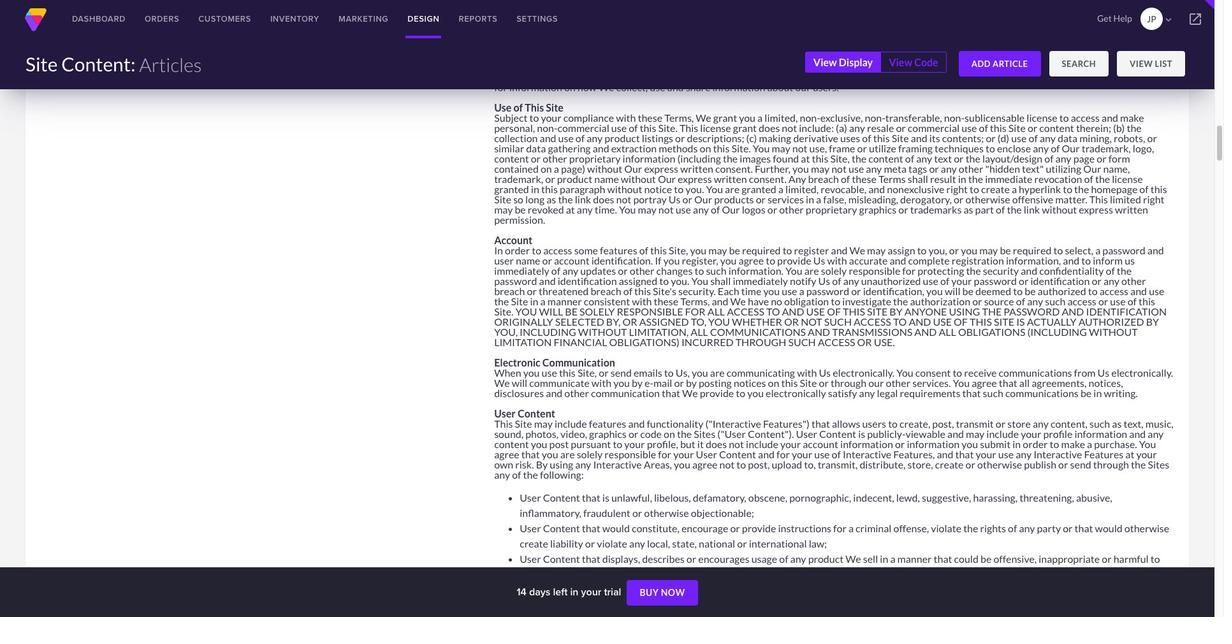 Task type: describe. For each thing, give the bounding box(es) containing it.
user down create
[[520, 553, 541, 565]]

any down international
[[791, 553, 807, 565]]

marketing
[[339, 13, 389, 25]]

content:
[[61, 52, 136, 75]]

this
[[525, 102, 544, 114]]

protection
[[857, 584, 904, 596]]

manner
[[898, 553, 932, 565]]

left
[[553, 585, 568, 600]]

privacy
[[789, 584, 821, 596]]

could
[[955, 553, 979, 565]]

0 horizontal spatial otherwise
[[645, 507, 689, 519]]

impinge
[[623, 584, 659, 596]]

1 horizontal spatial violate
[[697, 584, 728, 596]]

that up about
[[582, 584, 601, 596]]

criminal
[[856, 523, 892, 535]]

user content that is unlawful, libelous, defamatory, obscene, pornographic, indecent, lewd, suggestive, harassing, threatening, abusive, inflammatory, fraudulent or otherwise objectionable; user content that would constitute, encourage or provide instructions for a criminal offense, violate the rights of any party or that would otherwise create liability or violate any local, state, national or international law; user content that displays, describes or encourages usage of any product we sell in a manner that could be offensive, inappropriate or harmful to us or any user or consumer; user content that may impinge upon or violate the publicity, privacy or data protection rights of others, including pictures, videos, images or information about another individual where you have not obtained such individual's consent;
[[520, 492, 1170, 611]]

content up inflammatory,
[[543, 492, 580, 504]]

national
[[699, 538, 736, 550]]

view display link
[[806, 52, 881, 73]]

publicity,
[[746, 584, 787, 596]]

site inside "site content: articles"
[[26, 52, 58, 75]]

buy
[[640, 588, 659, 599]]

be
[[981, 553, 992, 565]]

of down international
[[780, 553, 789, 565]]

trial
[[604, 585, 622, 600]]

your
[[581, 585, 602, 600]]

to
[[1151, 553, 1161, 565]]

threatening,
[[1020, 492, 1075, 504]]

information
[[520, 599, 573, 611]]

unlawful,
[[612, 492, 653, 504]]

lewd,
[[897, 492, 921, 504]]

view for view display
[[814, 56, 838, 68]]

about
[[575, 599, 601, 611]]

any up left
[[546, 569, 562, 581]]

view code link
[[881, 52, 947, 73]]

customers
[[199, 13, 251, 25]]

content down user
[[543, 584, 580, 596]]

upon
[[661, 584, 683, 596]]

or up such
[[823, 584, 833, 596]]

1 horizontal spatial otherwise
[[1125, 523, 1170, 535]]

code
[[915, 56, 939, 68]]

any left party
[[1020, 523, 1036, 535]]

 link
[[1177, 0, 1215, 38]]

buy now
[[640, 588, 686, 599]]

sell
[[864, 553, 879, 565]]

article
[[993, 59, 1029, 69]]

display
[[839, 56, 873, 68]]

or down unlawful,
[[633, 507, 643, 519]]

any left the local,
[[630, 538, 646, 550]]

that down abusive,
[[1075, 523, 1094, 535]]

2 horizontal spatial violate
[[932, 523, 962, 535]]

international
[[749, 538, 807, 550]]

now
[[661, 588, 686, 599]]

consent;
[[891, 599, 929, 611]]

indecent,
[[854, 492, 895, 504]]

0 vertical spatial the
[[964, 523, 979, 535]]

design
[[408, 13, 440, 25]]

usage
[[752, 553, 778, 565]]

user down electronic
[[495, 408, 516, 420]]

such
[[816, 599, 837, 611]]

defamatory,
[[693, 492, 747, 504]]

jp
[[1148, 13, 1157, 24]]

create
[[520, 538, 549, 550]]

encourage
[[682, 523, 729, 535]]


[[1189, 11, 1204, 27]]

inappropriate
[[1039, 553, 1101, 565]]

including
[[978, 584, 1019, 596]]

or down the state,
[[687, 553, 697, 565]]

displays,
[[603, 553, 641, 565]]

of up the offensive,
[[1009, 523, 1018, 535]]

for
[[834, 523, 847, 535]]

obtained
[[775, 599, 815, 611]]

or left harmful
[[1103, 553, 1112, 565]]

inflammatory,
[[520, 507, 582, 519]]

user down us
[[520, 584, 541, 596]]

1 would from the left
[[603, 523, 630, 535]]

individual's
[[839, 599, 889, 611]]

add
[[972, 59, 991, 69]]

videos,
[[1061, 584, 1092, 596]]

objectionable;
[[691, 507, 755, 519]]

instructions
[[779, 523, 832, 535]]

1 horizontal spatial rights
[[981, 523, 1007, 535]]

that left is
[[582, 492, 601, 504]]

reports
[[459, 13, 498, 25]]

harmful
[[1114, 553, 1149, 565]]

14
[[517, 585, 527, 600]]

of right use
[[514, 102, 523, 114]]

or right us
[[534, 569, 544, 581]]

may
[[603, 584, 621, 596]]

dashboard
[[72, 13, 126, 25]]

view for view code
[[889, 56, 913, 68]]

settings
[[517, 13, 558, 25]]



Task type: locate. For each thing, give the bounding box(es) containing it.
we
[[846, 553, 862, 565]]

0 horizontal spatial the
[[730, 584, 744, 596]]

use of this site
[[495, 102, 564, 114]]

local,
[[648, 538, 671, 550]]

site
[[26, 52, 58, 75], [546, 102, 564, 114]]

libelous,
[[655, 492, 691, 504]]

view list
[[1131, 59, 1173, 69]]

obscene,
[[749, 492, 788, 504]]

0 horizontal spatial violate
[[597, 538, 628, 550]]

0 vertical spatial rights
[[981, 523, 1007, 535]]

view left display
[[814, 56, 838, 68]]

1 horizontal spatial the
[[964, 523, 979, 535]]

communication
[[543, 357, 616, 369]]

violate
[[932, 523, 962, 535], [597, 538, 628, 550], [697, 584, 728, 596]]

in inside the user content that is unlawful, libelous, defamatory, obscene, pornographic, indecent, lewd, suggestive, harassing, threatening, abusive, inflammatory, fraudulent or otherwise objectionable; user content that would constitute, encourage or provide instructions for a criminal offense, violate the rights of any party or that would otherwise create liability or violate any local, state, national or international law; user content that displays, describes or encourages usage of any product we sell in a manner that could be offensive, inappropriate or harmful to us or any user or consumer; user content that may impinge upon or violate the publicity, privacy or data protection rights of others, including pictures, videos, images or information about another individual where you have not obtained such individual's consent;
[[881, 553, 889, 565]]

1 vertical spatial otherwise
[[1125, 523, 1170, 535]]

1 horizontal spatial would
[[1096, 523, 1123, 535]]

or right party
[[1064, 523, 1073, 535]]

violate up you
[[697, 584, 728, 596]]

that left could
[[934, 553, 953, 565]]

use
[[495, 102, 512, 114]]

articles
[[139, 53, 202, 76]]

1 vertical spatial violate
[[597, 538, 628, 550]]

content down electronic communication
[[518, 408, 556, 420]]

constitute,
[[632, 523, 680, 535]]

2 would from the left
[[1096, 523, 1123, 535]]

content up liability
[[543, 523, 580, 535]]

account
[[495, 234, 533, 246]]

in right left
[[571, 585, 579, 600]]

user
[[564, 569, 583, 581]]

dashboard link
[[63, 0, 135, 38]]

1 horizontal spatial site
[[546, 102, 564, 114]]

view list link
[[1118, 51, 1186, 77]]

site right this
[[546, 102, 564, 114]]

view left list
[[1131, 59, 1154, 69]]

or right liability
[[586, 538, 595, 550]]

0 vertical spatial violate
[[932, 523, 962, 535]]

violate down suggestive,
[[932, 523, 962, 535]]

0 horizontal spatial would
[[603, 523, 630, 535]]

0 vertical spatial a
[[849, 523, 854, 535]]

not
[[758, 599, 773, 611]]

data
[[835, 584, 855, 596]]

violate up displays,
[[597, 538, 628, 550]]

1 vertical spatial in
[[571, 585, 579, 600]]

describes
[[643, 553, 685, 565]]

rights up consent; at the right bottom
[[906, 584, 932, 596]]

1 vertical spatial rights
[[906, 584, 932, 596]]

or down provide
[[738, 538, 747, 550]]

0 horizontal spatial in
[[571, 585, 579, 600]]

2 vertical spatial violate
[[697, 584, 728, 596]]

law;
[[809, 538, 827, 550]]

state,
[[673, 538, 697, 550]]

the up could
[[964, 523, 979, 535]]

search link
[[1050, 51, 1109, 77]]

0 horizontal spatial site
[[26, 52, 58, 75]]

0 horizontal spatial view
[[814, 56, 838, 68]]

abusive,
[[1077, 492, 1113, 504]]

or down objectionable;
[[731, 523, 741, 535]]

images
[[1094, 584, 1125, 596]]

search
[[1063, 59, 1097, 69]]

provide
[[742, 523, 777, 535]]

view display
[[814, 56, 873, 68]]

user up create
[[520, 523, 541, 535]]

electronic
[[495, 357, 541, 369]]

in right sell
[[881, 553, 889, 565]]

or right user
[[585, 569, 595, 581]]

any
[[1020, 523, 1036, 535], [630, 538, 646, 550], [791, 553, 807, 565], [546, 569, 562, 581]]

site content: articles
[[26, 52, 202, 76]]

or
[[633, 507, 643, 519], [731, 523, 741, 535], [1064, 523, 1073, 535], [586, 538, 595, 550], [738, 538, 747, 550], [687, 553, 697, 565], [1103, 553, 1112, 565], [534, 569, 544, 581], [585, 569, 595, 581], [685, 584, 695, 596], [823, 584, 833, 596], [1127, 584, 1137, 596]]

of
[[514, 102, 523, 114], [1009, 523, 1018, 535], [780, 553, 789, 565], [934, 584, 943, 596]]

us
[[520, 569, 532, 581]]

otherwise
[[645, 507, 689, 519], [1125, 523, 1170, 535]]

you
[[716, 599, 733, 611]]

consumer;
[[597, 569, 643, 581]]

would down fraudulent
[[603, 523, 630, 535]]

1 vertical spatial a
[[891, 553, 896, 565]]

electronic communication
[[495, 357, 616, 369]]

rights down harassing,
[[981, 523, 1007, 535]]

that up user
[[582, 553, 601, 565]]

view
[[814, 56, 838, 68], [889, 56, 913, 68], [1131, 59, 1154, 69]]

orders
[[145, 13, 179, 25]]

or right images
[[1127, 584, 1137, 596]]

user up inflammatory,
[[520, 492, 541, 504]]

view left code
[[889, 56, 913, 68]]

1 horizontal spatial view
[[889, 56, 913, 68]]

rights
[[981, 523, 1007, 535], [906, 584, 932, 596]]

otherwise down 'libelous,'
[[645, 507, 689, 519]]

1 vertical spatial the
[[730, 584, 744, 596]]

suggestive,
[[923, 492, 972, 504]]

a right for
[[849, 523, 854, 535]]

a
[[849, 523, 854, 535], [891, 553, 896, 565]]

user
[[495, 408, 516, 420], [520, 492, 541, 504], [520, 523, 541, 535], [520, 553, 541, 565], [520, 584, 541, 596]]

would down abusive,
[[1096, 523, 1123, 535]]

0 horizontal spatial rights
[[906, 584, 932, 596]]

of left others,
[[934, 584, 943, 596]]

1 horizontal spatial a
[[891, 553, 896, 565]]

that
[[582, 492, 601, 504], [582, 523, 601, 535], [1075, 523, 1094, 535], [582, 553, 601, 565], [934, 553, 953, 565], [582, 584, 601, 596]]

the
[[964, 523, 979, 535], [730, 584, 744, 596]]

have
[[735, 599, 756, 611]]

product
[[809, 553, 844, 565]]

others,
[[945, 584, 976, 596]]


[[1164, 14, 1175, 25]]

otherwise up to
[[1125, 523, 1170, 535]]

add article link
[[959, 51, 1042, 77]]

user content
[[495, 408, 556, 420]]

view for view list
[[1131, 59, 1154, 69]]

list
[[1156, 59, 1173, 69]]

2 horizontal spatial view
[[1131, 59, 1154, 69]]

would
[[603, 523, 630, 535], [1096, 523, 1123, 535]]

a left manner
[[891, 553, 896, 565]]

liability
[[551, 538, 584, 550]]

or up where on the right bottom
[[685, 584, 695, 596]]

0 horizontal spatial a
[[849, 523, 854, 535]]

buy now link
[[627, 581, 698, 606]]

0 vertical spatial in
[[881, 553, 889, 565]]

get
[[1098, 13, 1113, 24]]

another
[[603, 599, 638, 611]]

1 horizontal spatial in
[[881, 553, 889, 565]]

days
[[529, 585, 551, 600]]

site left the content: at the left top
[[26, 52, 58, 75]]

content
[[518, 408, 556, 420], [543, 492, 580, 504], [543, 523, 580, 535], [543, 553, 580, 565], [543, 584, 580, 596]]

in
[[881, 553, 889, 565], [571, 585, 579, 600]]

help
[[1114, 13, 1133, 24]]

14 days left in your trial
[[517, 585, 624, 600]]

content down liability
[[543, 553, 580, 565]]

add article
[[972, 59, 1029, 69]]

0 vertical spatial otherwise
[[645, 507, 689, 519]]

1 vertical spatial site
[[546, 102, 564, 114]]

pornographic,
[[790, 492, 852, 504]]

individual
[[640, 599, 684, 611]]

0 vertical spatial site
[[26, 52, 58, 75]]

the up have
[[730, 584, 744, 596]]

pictures,
[[1021, 584, 1059, 596]]

offensive,
[[994, 553, 1037, 565]]

inventory
[[270, 13, 320, 25]]

view code
[[889, 56, 939, 68]]

that down fraudulent
[[582, 523, 601, 535]]



Task type: vqa. For each thing, say whether or not it's contained in the screenshot.
Help
yes



